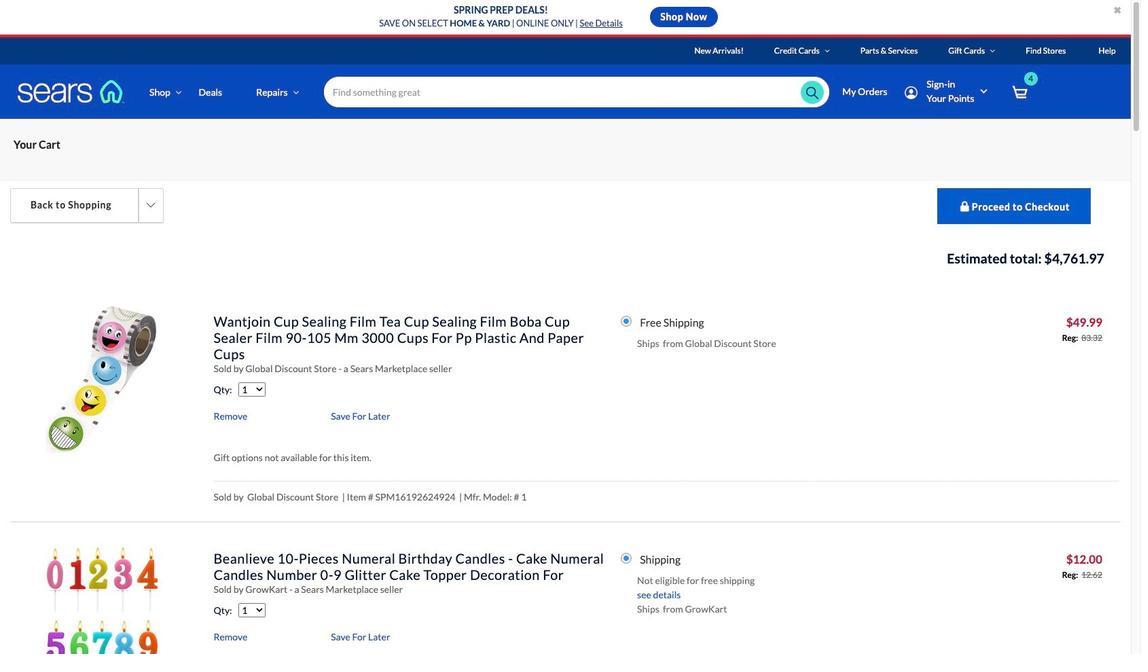 Task type: locate. For each thing, give the bounding box(es) containing it.
None radio
[[621, 316, 632, 327], [621, 553, 632, 564], [621, 316, 632, 327], [621, 553, 632, 564]]

navigation
[[0, 119, 1131, 181]]

home image
[[17, 79, 126, 104]]

view cart image
[[1012, 85, 1028, 100]]

main content
[[0, 119, 1131, 654]]

settings image
[[905, 86, 918, 99]]

beanlieve 10-pieces numeral birthday candles - cake numeral candles number 0-9 glitter cake topper decoration for image
[[29, 542, 177, 654]]

banner
[[0, 37, 1141, 139]]

angle down image
[[990, 47, 995, 55]]

angle down image
[[825, 47, 830, 55], [176, 87, 182, 97], [293, 87, 299, 97]]



Task type: vqa. For each thing, say whether or not it's contained in the screenshot.
navigation
yes



Task type: describe. For each thing, give the bounding box(es) containing it.
2 horizontal spatial angle down image
[[825, 47, 830, 55]]

wantjoin cup sealing film tea cup sealing film boba cup sealer film 90-105 mm 3000 cups for pp plastic and paper cups image
[[46, 305, 160, 453]]

1 horizontal spatial angle down image
[[293, 87, 299, 97]]

0 horizontal spatial angle down image
[[176, 87, 182, 97]]

Search text field
[[324, 77, 830, 107]]



